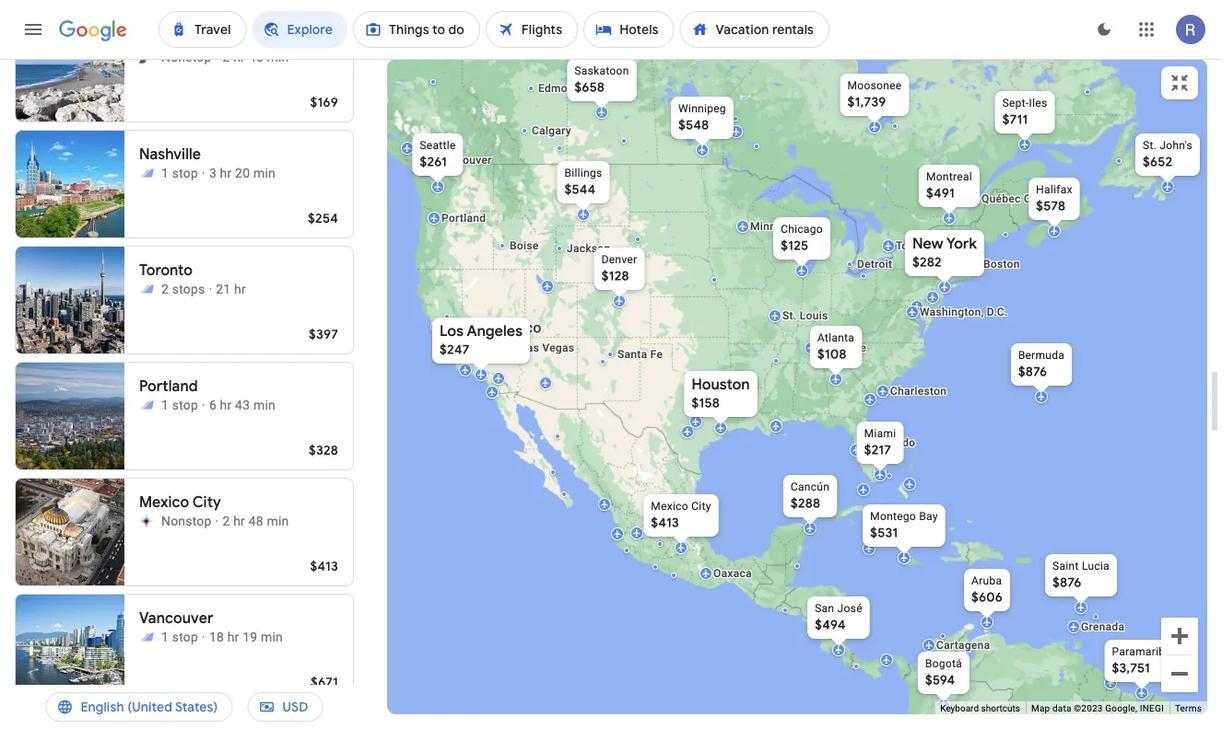 Task type: locate. For each thing, give the bounding box(es) containing it.
winnipeg $548
[[678, 102, 726, 134]]

aruba
[[971, 575, 1002, 588]]

moosonee $1,739
[[847, 79, 902, 111]]

bermuda
[[1018, 349, 1065, 362]]

frontier and spirit image
[[139, 398, 154, 413]]

saint lucia $876
[[1053, 560, 1110, 592]]

1 vertical spatial 2
[[161, 282, 169, 297]]

hr for 3 hr 20 min
[[220, 165, 232, 181]]

0 vertical spatial 1
[[161, 165, 169, 181]]

paramaribo
[[1112, 646, 1172, 659]]

1 horizontal spatial san
[[815, 603, 834, 616]]

0 vertical spatial 2
[[223, 49, 230, 65]]

santa
[[618, 348, 647, 361]]

1 vertical spatial  image
[[209, 280, 212, 299]]

0 vertical spatial stop
[[172, 165, 198, 181]]

min right 46
[[267, 49, 289, 65]]

2
[[223, 49, 230, 65], [161, 282, 169, 297], [223, 514, 230, 529]]

2 left 48
[[223, 514, 230, 529]]

english (united states) button
[[46, 686, 233, 730]]

658 US dollars text field
[[575, 79, 605, 96]]

portland up frontier and spirit image
[[139, 377, 198, 396]]

2 for 2 hr 46 min
[[223, 49, 230, 65]]

1 vertical spatial 876 us dollars text field
[[1053, 575, 1082, 592]]

0 horizontal spatial toronto
[[139, 261, 193, 280]]

0 horizontal spatial 876 us dollars text field
[[1018, 364, 1047, 381]]

st.
[[1143, 139, 1157, 152], [782, 310, 797, 323]]

las vegas
[[521, 342, 574, 355]]

0 horizontal spatial $876
[[1018, 364, 1047, 381]]

2 vertical spatial 1
[[161, 630, 169, 645]]

$413
[[651, 513, 679, 530], [310, 559, 338, 575]]

0 horizontal spatial san
[[445, 319, 471, 337]]

1 nonstop from the top
[[161, 49, 212, 65]]

0 vertical spatial 413 us dollars text field
[[651, 513, 679, 530]]

english
[[81, 700, 124, 716]]

$494
[[815, 618, 846, 634]]

1 horizontal spatial city
[[691, 499, 711, 512]]

min right the 43
[[253, 398, 275, 413]]

$876 down the bermuda
[[1018, 364, 1047, 381]]

nonstop for 2 hr 46 min
[[161, 49, 212, 65]]

vancouver down seattle
[[437, 154, 492, 167]]

158 US dollars text field
[[692, 395, 720, 412]]

toronto up 2 stops
[[139, 261, 193, 280]]

stop left 18
[[172, 630, 198, 645]]

min for nashville
[[253, 165, 275, 181]]

saskatoon
[[575, 65, 629, 77]]

1 vertical spatial toronto
[[139, 261, 193, 280]]

york
[[946, 235, 977, 253]]

jackson
[[567, 242, 611, 255]]

$282
[[912, 254, 942, 271]]

billings
[[564, 167, 602, 180]]

2 vertical spatial stop
[[172, 630, 198, 645]]

1 vertical spatial $876
[[1053, 575, 1082, 592]]

hr right 21
[[234, 282, 246, 297]]

nashville down louis on the right
[[818, 342, 866, 355]]

stop left 6
[[172, 398, 198, 413]]

1 vertical spatial stop
[[172, 398, 198, 413]]

seattle
[[420, 139, 456, 152]]

volaris image
[[139, 514, 154, 529]]

$288
[[791, 496, 820, 512]]

hr left 46
[[233, 49, 245, 65]]

1 vertical spatial 413 us dollars text field
[[310, 559, 338, 575]]

48
[[249, 514, 263, 529]]

view smaller map image
[[1169, 72, 1191, 94]]

0 vertical spatial nashville
[[139, 145, 201, 164]]

$544
[[564, 182, 596, 198]]

1 vertical spatial nonstop
[[161, 514, 212, 529]]

0 vertical spatial toronto
[[896, 240, 936, 253]]

hr right 6
[[220, 398, 232, 413]]

2 vertical spatial 1 stop
[[161, 630, 198, 645]]

288 US dollars text field
[[791, 496, 820, 512]]

0 vertical spatial portland
[[441, 212, 486, 225]]

shortcuts
[[981, 704, 1020, 715]]

hr right 18
[[227, 630, 239, 645]]

1 horizontal spatial vancouver
[[437, 154, 492, 167]]

san up $247 on the left top of the page
[[445, 319, 471, 337]]

winnipeg
[[678, 102, 726, 115]]

city inside 'mexico city $413'
[[691, 499, 711, 512]]

 image left 2 hr 48 min in the left bottom of the page
[[215, 512, 219, 531]]

hr
[[233, 49, 245, 65], [220, 165, 232, 181], [234, 282, 246, 297], [220, 398, 232, 413], [233, 514, 245, 529], [227, 630, 239, 645]]

0 horizontal spatial vancouver
[[139, 610, 213, 629]]

1 vertical spatial san
[[815, 603, 834, 616]]

1 stop left 6
[[161, 398, 198, 413]]

toronto
[[896, 240, 936, 253], [139, 261, 193, 280]]

vancouver
[[437, 154, 492, 167], [139, 610, 213, 629]]

1 horizontal spatial $876
[[1053, 575, 1082, 592]]

169 US dollars text field
[[310, 94, 338, 111]]

houston $158
[[692, 376, 750, 412]]

1 vertical spatial 1
[[161, 398, 169, 413]]

1 horizontal spatial nashville
[[818, 342, 866, 355]]

mexico inside 'mexico city $413'
[[651, 499, 688, 512]]

1 right frontier and spirit image
[[161, 398, 169, 413]]

2 1 from the top
[[161, 398, 169, 413]]

0 horizontal spatial mexico
[[139, 494, 189, 512]]

nonstop right frontier image
[[161, 49, 212, 65]]

st. inside st. john's $652
[[1143, 139, 1157, 152]]

st. for st. louis
[[782, 310, 797, 323]]

1 right 'air canada and united' image
[[161, 630, 169, 645]]

stop left 3
[[172, 165, 198, 181]]

montreal
[[926, 171, 972, 183]]

1 stop
[[161, 165, 198, 181], [161, 398, 198, 413], [161, 630, 198, 645]]

moosonee
[[847, 79, 902, 92]]

0 vertical spatial vancouver
[[437, 154, 492, 167]]

1 stop right 'air canada and united' image
[[161, 630, 198, 645]]

$531
[[870, 525, 898, 542]]

1 horizontal spatial portland
[[441, 212, 486, 225]]

$876 down saint on the right bottom
[[1053, 575, 1082, 592]]

vancouver inside the map region
[[437, 154, 492, 167]]

québec
[[982, 193, 1021, 206]]

3 1 stop from the top
[[161, 630, 198, 645]]

map region
[[305, 48, 1222, 730]]

hr right 3
[[220, 165, 232, 181]]

0 vertical spatial san
[[445, 319, 471, 337]]

st. up 652 us dollars text field
[[1143, 139, 1157, 152]]

min right 48
[[267, 514, 289, 529]]

min
[[267, 49, 289, 65], [253, 165, 275, 181], [253, 398, 275, 413], [267, 514, 289, 529], [261, 630, 283, 645]]

seattle $261
[[420, 139, 456, 171]]

1 horizontal spatial toronto
[[896, 240, 936, 253]]

usd button
[[247, 686, 323, 730]]

2 right flair airlines and spirit image in the left top of the page
[[161, 282, 169, 297]]

876 us dollars text field down the bermuda
[[1018, 364, 1047, 381]]

0 horizontal spatial city
[[192, 494, 221, 512]]

0 vertical spatial $876
[[1018, 364, 1047, 381]]

2 for 2 hr 48 min
[[223, 514, 230, 529]]

$397
[[309, 326, 338, 343]]

bermuda $876
[[1018, 349, 1065, 381]]

2 left 46
[[223, 49, 230, 65]]

google,
[[1105, 704, 1137, 715]]

d.c.
[[987, 306, 1008, 319]]

876 us dollars text field for $876
[[1018, 364, 1047, 381]]

0 horizontal spatial st.
[[782, 310, 797, 323]]

217 US dollars text field
[[864, 442, 891, 459]]

0 vertical spatial 876 us dollars text field
[[1018, 364, 1047, 381]]

min right 20
[[253, 165, 275, 181]]

1 stop for portland
[[161, 398, 198, 413]]

city for québec city
[[1024, 193, 1044, 206]]

1 1 stop from the top
[[161, 165, 198, 181]]

1 vertical spatial nashville
[[818, 342, 866, 355]]

0 vertical spatial nonstop
[[161, 49, 212, 65]]

1 stop for nashville
[[161, 165, 198, 181]]

miami $217
[[864, 428, 896, 459]]

 image
[[215, 48, 219, 66], [209, 280, 212, 299], [215, 512, 219, 531]]

map
[[1031, 704, 1050, 715]]

keyboard
[[940, 704, 979, 715]]

282 US dollars text field
[[912, 254, 942, 271]]

st. left louis on the right
[[782, 310, 797, 323]]

hr left 48
[[233, 514, 245, 529]]

2 vertical spatial  image
[[215, 512, 219, 531]]

2 vertical spatial 2
[[223, 514, 230, 529]]

0 vertical spatial 1 stop
[[161, 165, 198, 181]]

 image for mexico city
[[215, 512, 219, 531]]

1 for portland
[[161, 398, 169, 413]]

bay
[[919, 511, 938, 524]]

1 right american and contour airlines icon
[[161, 165, 169, 181]]

$328
[[309, 442, 338, 459]]

128 US dollars text field
[[601, 268, 629, 285]]

$548
[[678, 117, 709, 134]]

©2023
[[1074, 704, 1103, 715]]

1 1 from the top
[[161, 165, 169, 181]]

2 horizontal spatial city
[[1024, 193, 1044, 206]]

toronto up $282 text box
[[896, 240, 936, 253]]

0 vertical spatial st.
[[1143, 139, 1157, 152]]

nonstop down mexico city
[[161, 514, 212, 529]]

new
[[912, 235, 943, 253]]

413 US dollars text field
[[651, 513, 679, 530], [310, 559, 338, 575]]

halifax $578
[[1036, 183, 1073, 215]]

$1,739
[[847, 94, 886, 111]]

san inside san josé $494
[[815, 603, 834, 616]]

1 vertical spatial $413
[[310, 559, 338, 575]]

change appearance image
[[1082, 7, 1126, 52]]

frontier image
[[139, 50, 154, 65]]

1 stop from the top
[[172, 165, 198, 181]]

$158
[[692, 395, 720, 412]]

$261
[[420, 154, 447, 171]]

hr for 2 hr 48 min
[[233, 514, 245, 529]]

min right 19
[[261, 630, 283, 645]]

1 vertical spatial 1 stop
[[161, 398, 198, 413]]

$876
[[1018, 364, 1047, 381], [1053, 575, 1082, 592]]

0 vertical spatial $413
[[651, 513, 679, 530]]

denver
[[601, 253, 637, 266]]

hr for 18 hr 19 min
[[227, 630, 239, 645]]

1 vertical spatial st.
[[782, 310, 797, 323]]

nashville up american and contour airlines icon
[[139, 145, 201, 164]]

min for vancouver
[[261, 630, 283, 645]]

cartagena
[[936, 640, 990, 653]]

1739 US dollars text field
[[847, 94, 886, 111]]

1 vertical spatial portland
[[139, 377, 198, 396]]

cancún $288
[[791, 481, 830, 512]]

vegas
[[542, 342, 574, 355]]

1 horizontal spatial st.
[[1143, 139, 1157, 152]]

876 US dollars text field
[[1018, 364, 1047, 381], [1053, 575, 1082, 592]]

nonstop
[[161, 49, 212, 65], [161, 514, 212, 529]]

 image left 21
[[209, 280, 212, 299]]

stop for portland
[[172, 398, 198, 413]]

atlanta $108
[[817, 332, 855, 363]]

chicago $125
[[781, 223, 823, 254]]

652 US dollars text field
[[1143, 154, 1173, 171]]

0 horizontal spatial 413 us dollars text field
[[310, 559, 338, 575]]

$247
[[440, 342, 470, 359]]

 image left 2 hr 46 min
[[215, 48, 219, 66]]

1 stop for vancouver
[[161, 630, 198, 645]]

1 horizontal spatial $413
[[651, 513, 679, 530]]

states)
[[175, 700, 218, 716]]

2 stop from the top
[[172, 398, 198, 413]]

cancún
[[791, 481, 830, 494]]

2 1 stop from the top
[[161, 398, 198, 413]]

san up 494 us dollars text box
[[815, 603, 834, 616]]

city for mexico city
[[192, 494, 221, 512]]

2 nonstop from the top
[[161, 514, 212, 529]]

$876 inside 'bermuda $876'
[[1018, 364, 1047, 381]]

1 stop left 3
[[161, 165, 198, 181]]

3 1 from the top
[[161, 630, 169, 645]]

1 horizontal spatial 876 us dollars text field
[[1053, 575, 1082, 592]]

3 stop from the top
[[172, 630, 198, 645]]

876 us dollars text field down saint on the right bottom
[[1053, 575, 1082, 592]]

portland down $261
[[441, 212, 486, 225]]

aruba $606
[[971, 575, 1003, 606]]

vancouver up 'air canada and united' image
[[139, 610, 213, 629]]

1 horizontal spatial mexico
[[651, 499, 688, 512]]



Task type: vqa. For each thing, say whether or not it's contained in the screenshot.
Parks button
no



Task type: describe. For each thing, give the bounding box(es) containing it.
$658
[[575, 79, 605, 96]]

boston
[[983, 258, 1020, 271]]

santa fe
[[618, 348, 663, 361]]

491 US dollars text field
[[926, 185, 955, 202]]

hr for 2 hr 46 min
[[233, 49, 245, 65]]

san for san josé $494
[[815, 603, 834, 616]]

halifax
[[1036, 183, 1073, 196]]

minneapolis
[[750, 220, 814, 233]]

stop for vancouver
[[172, 630, 198, 645]]

bogotá $594
[[925, 658, 962, 689]]

594 US dollars text field
[[925, 673, 955, 689]]

$217
[[864, 442, 891, 459]]

606 US dollars text field
[[971, 590, 1003, 606]]

john's
[[1160, 139, 1193, 152]]

43
[[235, 398, 250, 413]]

6
[[209, 398, 217, 413]]

1 vertical spatial vancouver
[[139, 610, 213, 629]]

boise
[[510, 240, 539, 253]]

québec city
[[982, 193, 1044, 206]]

iles
[[1029, 97, 1047, 110]]

edmonton
[[538, 82, 591, 95]]

sept-
[[1002, 97, 1029, 110]]

0 horizontal spatial nashville
[[139, 145, 201, 164]]

18
[[209, 630, 224, 645]]

grenada
[[1081, 621, 1125, 634]]

671 US dollars text field
[[311, 675, 338, 691]]

detroit
[[857, 258, 892, 271]]

$652
[[1143, 154, 1173, 171]]

flair airlines and spirit image
[[139, 282, 154, 297]]

usd
[[282, 700, 308, 716]]

578 US dollars text field
[[1036, 198, 1066, 215]]

19
[[243, 630, 257, 645]]

876 us dollars text field for lucia
[[1053, 575, 1082, 592]]

2 for 2 stops
[[161, 282, 169, 297]]

hr for 21 hr
[[234, 282, 246, 297]]

data
[[1053, 704, 1072, 715]]

nonstop for 2 hr 48 min
[[161, 514, 212, 529]]

st. for st. john's $652
[[1143, 139, 1157, 152]]

 image for toronto
[[209, 280, 212, 299]]

min for portland
[[253, 398, 275, 413]]

0 vertical spatial  image
[[215, 48, 219, 66]]

sept-iles $711
[[1002, 97, 1047, 128]]

atlanta
[[817, 332, 855, 345]]

toronto inside the map region
[[896, 240, 936, 253]]

lucia
[[1082, 560, 1110, 573]]

$578
[[1036, 198, 1066, 215]]

544 US dollars text field
[[564, 182, 596, 198]]

$876 inside saint lucia $876
[[1053, 575, 1082, 592]]

denver $128
[[601, 253, 637, 285]]

108 US dollars text field
[[817, 347, 847, 363]]

$128
[[601, 268, 629, 285]]

0 horizontal spatial portland
[[139, 377, 198, 396]]

josé
[[837, 603, 863, 616]]

las
[[521, 342, 539, 355]]

san francisco
[[445, 319, 542, 337]]

3751 US dollars text field
[[1112, 661, 1150, 677]]

air canada and united image
[[139, 630, 154, 645]]

terms link
[[1175, 704, 1202, 715]]

247 US dollars text field
[[440, 342, 470, 359]]

inegi
[[1140, 704, 1164, 715]]

494 US dollars text field
[[815, 618, 846, 634]]

1 for nashville
[[161, 165, 169, 181]]

keyboard shortcuts button
[[940, 703, 1020, 716]]

montego
[[870, 511, 916, 524]]

map data ©2023 google, inegi
[[1031, 704, 1164, 715]]

los
[[440, 322, 464, 341]]

21 hr
[[216, 282, 246, 297]]

angeles
[[467, 322, 523, 341]]

$254
[[308, 210, 338, 227]]

397 US dollars text field
[[309, 326, 338, 343]]

los angeles $247
[[440, 322, 523, 359]]

$108
[[817, 347, 847, 363]]

hr for 6 hr 43 min
[[220, 398, 232, 413]]

711 US dollars text field
[[1002, 112, 1028, 128]]

st. louis
[[782, 310, 828, 323]]

1 for vancouver
[[161, 630, 169, 645]]

washington, d.c.
[[920, 306, 1008, 319]]

261 US dollars text field
[[420, 154, 447, 171]]

montego bay $531
[[870, 511, 938, 542]]

montreal $491
[[926, 171, 972, 202]]

francisco
[[475, 319, 542, 337]]

stop for nashville
[[172, 165, 198, 181]]

miami
[[864, 428, 896, 441]]

0 horizontal spatial $413
[[310, 559, 338, 575]]

orlando
[[875, 437, 916, 450]]

st. john's $652
[[1143, 139, 1193, 171]]

$711
[[1002, 112, 1028, 128]]

terms
[[1175, 704, 1202, 715]]

$594
[[925, 673, 955, 689]]

san josé $494
[[815, 603, 863, 634]]

$606
[[971, 590, 1003, 606]]

$413 inside 'mexico city $413'
[[651, 513, 679, 530]]

new york $282
[[912, 235, 977, 271]]

125 US dollars text field
[[781, 238, 809, 254]]

billings $544
[[564, 167, 602, 198]]

main menu image
[[22, 18, 44, 41]]

portland inside the map region
[[441, 212, 486, 225]]

$125
[[781, 238, 809, 254]]

paramaribo $3,751
[[1112, 646, 1172, 677]]

1 horizontal spatial 413 us dollars text field
[[651, 513, 679, 530]]

loading results progress bar
[[0, 59, 1222, 63]]

houston
[[692, 376, 750, 394]]

2 hr 46 min
[[223, 49, 289, 65]]

english (united states)
[[81, 700, 218, 716]]

3
[[209, 165, 217, 181]]

mexico city $413
[[651, 499, 711, 530]]

mexico for mexico city
[[139, 494, 189, 512]]

keyboard shortcuts
[[940, 704, 1020, 715]]

328 US dollars text field
[[309, 442, 338, 459]]

548 US dollars text field
[[678, 117, 709, 134]]

san for san francisco
[[445, 319, 471, 337]]

46
[[249, 49, 263, 65]]

531 US dollars text field
[[870, 525, 898, 542]]

nashville inside the map region
[[818, 342, 866, 355]]

254 US dollars text field
[[308, 210, 338, 227]]

bogotá
[[925, 658, 962, 671]]

city for mexico city $413
[[691, 499, 711, 512]]

6 hr 43 min
[[209, 398, 275, 413]]

mexico city
[[139, 494, 221, 512]]

charleston
[[890, 385, 947, 398]]

$491
[[926, 185, 955, 202]]

mexico for mexico city $413
[[651, 499, 688, 512]]

20
[[235, 165, 250, 181]]

(united
[[127, 700, 172, 716]]

american and contour airlines image
[[139, 166, 154, 181]]



